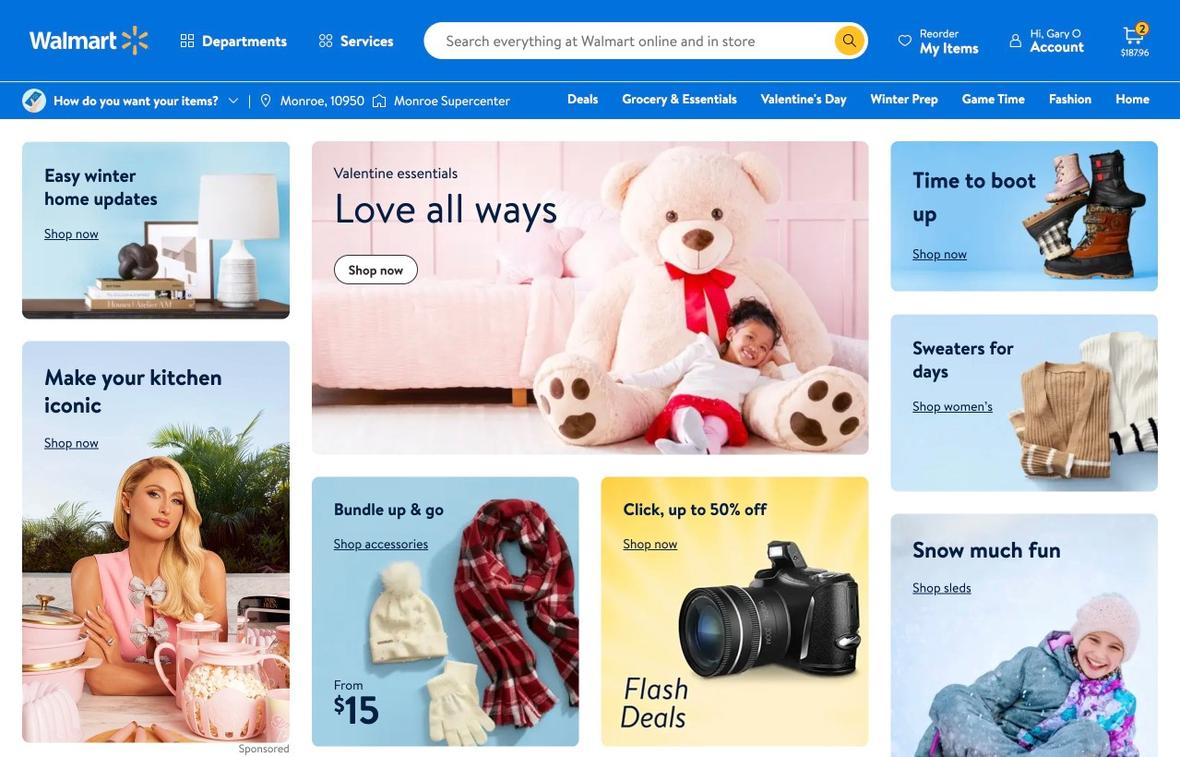 Task type: locate. For each thing, give the bounding box(es) containing it.
0 horizontal spatial  image
[[22, 89, 46, 113]]

 image
[[22, 89, 46, 113], [372, 91, 387, 110], [258, 93, 273, 108]]

Search search field
[[424, 22, 869, 59]]

search icon image
[[843, 33, 857, 48]]

Walmart Site-Wide search field
[[424, 22, 869, 59]]



Task type: describe. For each thing, give the bounding box(es) containing it.
1 horizontal spatial  image
[[258, 93, 273, 108]]

2 horizontal spatial  image
[[372, 91, 387, 110]]

walmart image
[[30, 26, 150, 55]]

from dollar 15 null group
[[312, 676, 380, 747]]

clear search field text image
[[813, 33, 828, 48]]



Task type: vqa. For each thing, say whether or not it's contained in the screenshot.
FROM DOLLAR 15 NULL group
yes



